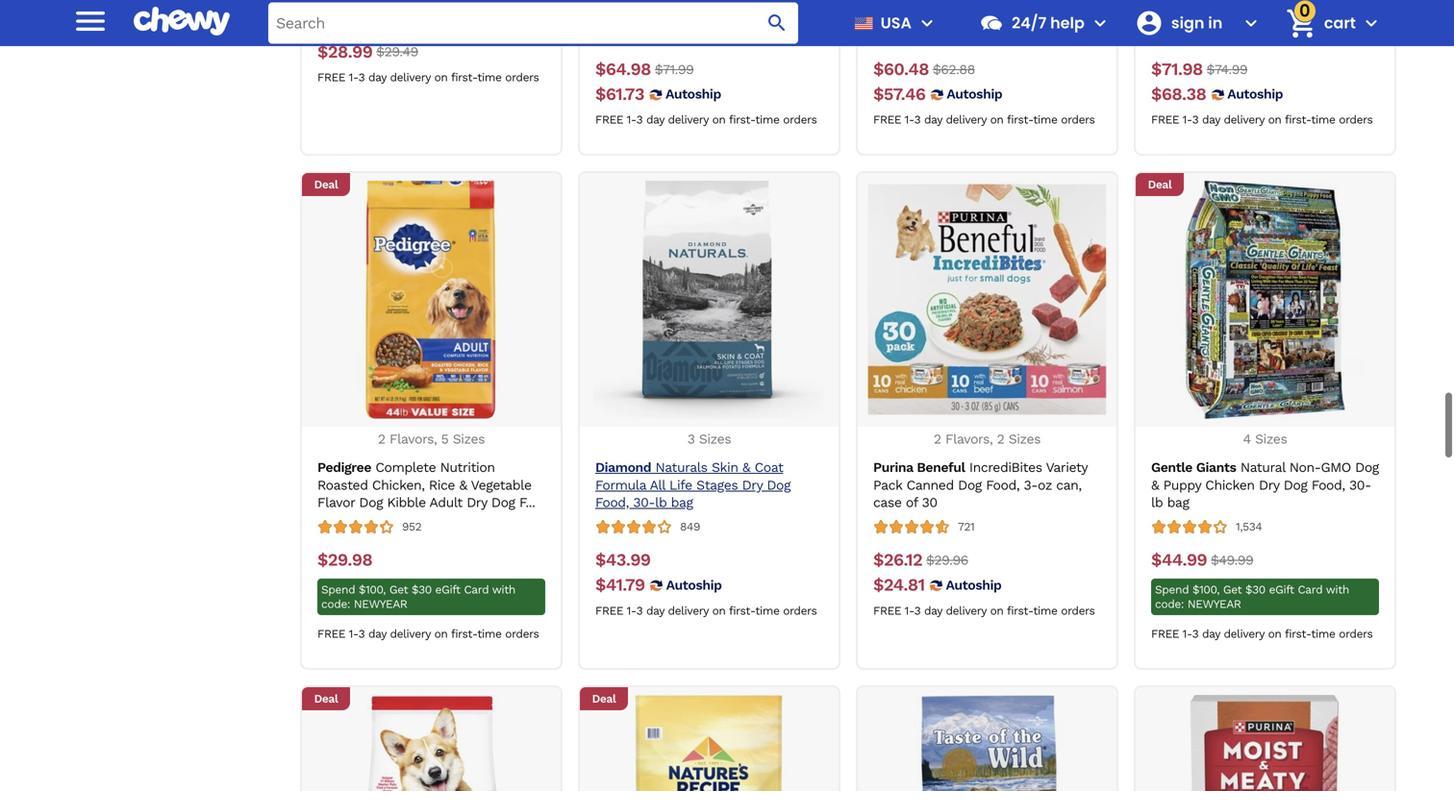 Task type: vqa. For each thing, say whether or not it's contained in the screenshot.
Frontline Plus Flea & Tick Spot Treatment for Cats, over 1.5 lbs, 6 Doses (6-mos. supply) image
no



Task type: describe. For each thing, give the bounding box(es) containing it.
free down $57.46 text field
[[874, 113, 902, 127]]

$64.98 $71.99
[[595, 59, 694, 79]]

$29.49 text field
[[376, 42, 418, 63]]

$30 for kibble
[[412, 583, 432, 597]]

$71.98 $74.99
[[1152, 59, 1248, 79]]

spend for natural non-gmo dog & puppy chicken dry dog food, 30- lb bag
[[1155, 583, 1189, 597]]

items image
[[1285, 6, 1318, 40]]

food, inside naturals skin & coat formula all life stages dry dog food, 30-lb bag
[[595, 495, 629, 511]]

$41.79
[[595, 575, 645, 595]]

4 sizes from the left
[[1256, 432, 1288, 448]]

in
[[1209, 12, 1223, 34]]

canned
[[907, 477, 954, 493]]

code: for complete nutrition roasted chicken, rice & vegetable flavor dog kibble adult dry dog f...
[[321, 598, 350, 611]]

gentle
[[1152, 460, 1193, 476]]

$26.12 text field
[[874, 550, 923, 571]]

$29.98 text field
[[317, 550, 372, 571]]

$44.99
[[1152, 550, 1207, 570]]

3 2 from the left
[[997, 432, 1005, 448]]

3 down $41.79 text field
[[636, 604, 643, 618]]

3 down $44.99 $49.99
[[1192, 628, 1199, 641]]

nutrition
[[440, 460, 495, 476]]

non-
[[1290, 460, 1321, 476]]

cart menu image
[[1360, 12, 1383, 35]]

autoship for $24.81
[[946, 577, 1002, 593]]

24/7 help
[[1012, 12, 1085, 34]]

$43.99
[[595, 550, 651, 570]]

1,539
[[680, 29, 707, 43]]

$60.48
[[874, 59, 929, 79]]

newyear for flavor
[[354, 598, 407, 611]]

newyear for dry
[[1188, 598, 1242, 611]]

$28.99 $29.49
[[317, 42, 418, 62]]

$57.46
[[874, 84, 926, 104]]

$64.98 text field
[[595, 59, 651, 80]]

dry inside complete nutrition roasted chicken, rice & vegetable flavor dog kibble adult dry dog f...
[[467, 495, 487, 511]]

free down $61.73 text box
[[595, 113, 624, 127]]

chicken
[[1206, 477, 1255, 493]]

adult
[[430, 495, 463, 511]]

sign
[[1172, 12, 1205, 34]]

f...
[[519, 495, 535, 511]]

incredibites
[[970, 460, 1043, 476]]

with for natural non-gmo dog & puppy chicken dry dog food, 30- lb bag
[[1326, 583, 1350, 597]]

3 down '$68.38' text box
[[1192, 113, 1199, 127]]

can,
[[1057, 477, 1082, 493]]

sign in link
[[1127, 0, 1236, 46]]

chewy support image
[[979, 11, 1004, 36]]

incredibites variety pack canned dog food, 3-oz can, case of 30
[[874, 460, 1088, 511]]

1- down $28.99 text box
[[349, 71, 358, 84]]

help menu image
[[1089, 12, 1112, 35]]

1 sizes from the left
[[453, 432, 485, 448]]

$49.99
[[1211, 553, 1254, 568]]

card for 30-
[[1298, 583, 1323, 597]]

dog down non-
[[1284, 477, 1308, 493]]

1,534
[[1236, 520, 1263, 534]]

flavors, for complete
[[390, 432, 437, 448]]

kibble
[[387, 495, 426, 511]]

30- inside natural non-gmo dog & puppy chicken dry dog food, 30- lb bag
[[1350, 477, 1372, 493]]

dog inside naturals skin & coat formula all life stages dry dog food, 30-lb bag
[[767, 477, 791, 493]]

free down the $24.81 text box
[[874, 604, 902, 618]]

bag inside naturals skin & coat formula all life stages dry dog food, 30-lb bag
[[671, 495, 693, 511]]

flavor
[[317, 495, 355, 511]]

721
[[958, 520, 975, 534]]

$100, for complete nutrition roasted chicken, rice & vegetable flavor dog kibble adult dry dog f...
[[359, 583, 386, 597]]

$71.98
[[1152, 59, 1203, 79]]

card for adult
[[464, 583, 489, 597]]

$74.99
[[1207, 61, 1248, 77]]

deal for hill's science diet adult small bites chicken & barley recipe dry dog food, 35-lb bag image
[[314, 693, 338, 706]]

1- down the $24.81 text box
[[905, 604, 914, 618]]

submit search image
[[766, 12, 789, 35]]

1,923
[[958, 29, 985, 43]]

all
[[650, 477, 665, 493]]

dry inside naturals skin & coat formula all life stages dry dog food, 30-lb bag
[[742, 477, 763, 493]]

$71.99 text field
[[655, 59, 694, 80]]

life
[[670, 477, 692, 493]]

Search text field
[[268, 2, 798, 44]]

$61.73 text field
[[595, 84, 645, 105]]

nature's recipe grain-free salmon, sweet potato & pumpkin recipe dry dog food, 24-lb bag image
[[590, 695, 829, 792]]

variety
[[1046, 460, 1088, 476]]

3 sizes from the left
[[1009, 432, 1041, 448]]

purina
[[874, 460, 913, 476]]

day down $43.99 text field
[[646, 604, 664, 618]]

free down '$68.38' text box
[[1152, 113, 1180, 127]]

autoship for $57.46
[[947, 86, 1003, 102]]

of
[[906, 495, 918, 511]]

$29.98
[[317, 550, 372, 570]]

chewy home image
[[134, 0, 230, 43]]

bag inside natural non-gmo dog & puppy chicken dry dog food, 30- lb bag
[[1167, 495, 1190, 511]]

$71.98 text field
[[1152, 59, 1203, 80]]

food, inside natural non-gmo dog & puppy chicken dry dog food, 30- lb bag
[[1312, 477, 1346, 493]]

2 for 2 flavors, 2 sizes
[[934, 432, 941, 448]]

3 down $61.73 text box
[[636, 113, 643, 127]]

natural
[[1241, 460, 1286, 476]]

3 up naturals
[[688, 432, 695, 448]]

diamond naturals skin & coat formula all life stages dry dog food, 30-lb bag image
[[590, 181, 829, 420]]

spend for complete nutrition roasted chicken, rice & vegetable flavor dog kibble adult dry dog f...
[[321, 583, 355, 597]]

natural non-gmo dog & puppy chicken dry dog food, 30- lb bag
[[1152, 460, 1379, 511]]

& inside complete nutrition roasted chicken, rice & vegetable flavor dog kibble adult dry dog f...
[[459, 477, 467, 493]]

oz
[[1038, 477, 1052, 493]]

naturals
[[656, 460, 708, 476]]

pedigree complete nutrition roasted chicken, rice & vegetable flavor dog kibble adult dry dog food, 44-lb bag image
[[312, 181, 551, 420]]

30
[[922, 495, 938, 511]]

$57.46 text field
[[874, 84, 926, 105]]

rice
[[429, 477, 455, 493]]

free down "$44.99" text field
[[1152, 628, 1180, 641]]

dry inside natural non-gmo dog & puppy chicken dry dog food, 30- lb bag
[[1259, 477, 1280, 493]]

vegetable
[[471, 477, 532, 493]]

$24.81 text field
[[874, 575, 925, 596]]

deal for pedigree complete nutrition roasted chicken, rice & vegetable flavor dog kibble adult dry dog food, 44-lb bag image
[[314, 178, 338, 192]]

dog right 'gmo'
[[1356, 460, 1379, 476]]

$49.99 text field
[[1211, 550, 1254, 571]]

$100, for natural non-gmo dog & puppy chicken dry dog food, 30- lb bag
[[1193, 583, 1220, 597]]

Product search field
[[268, 2, 798, 44]]

deal for nature's recipe grain-free salmon, sweet potato & pumpkin recipe dry dog food, 24-lb bag image
[[592, 693, 616, 706]]

pack
[[874, 477, 903, 493]]

day down $57.46 text field
[[924, 113, 943, 127]]

849
[[680, 520, 700, 534]]

usa
[[881, 12, 912, 34]]

stages
[[697, 477, 738, 493]]

help
[[1051, 12, 1085, 34]]

cart link
[[1278, 0, 1356, 46]]



Task type: locate. For each thing, give the bounding box(es) containing it.
1 horizontal spatial &
[[743, 460, 751, 476]]

lb
[[655, 495, 667, 511], [1152, 495, 1163, 511]]

lb inside natural non-gmo dog & puppy chicken dry dog food, 30- lb bag
[[1152, 495, 1163, 511]]

$68.38
[[1152, 84, 1207, 104]]

0 horizontal spatial card
[[464, 583, 489, 597]]

day down $64.98 $71.99
[[646, 113, 664, 127]]

dry down coat
[[742, 477, 763, 493]]

dry down natural
[[1259, 477, 1280, 493]]

1 bag from the left
[[671, 495, 693, 511]]

1- down $61.73 text box
[[627, 113, 636, 127]]

spend $100, get $30 egift card with code: newyear
[[321, 583, 516, 611], [1155, 583, 1350, 611]]

formula
[[595, 477, 646, 493]]

2 bag from the left
[[1167, 495, 1190, 511]]

roasted
[[317, 477, 368, 493]]

1- down '$68.38' text box
[[1183, 113, 1193, 127]]

0 horizontal spatial $30
[[412, 583, 432, 597]]

$68.38 text field
[[1152, 84, 1207, 105]]

autoship for $41.79
[[666, 577, 722, 593]]

code: down $29.98 text field
[[321, 598, 350, 611]]

beneful
[[917, 460, 965, 476]]

1- down $29.98 text field
[[349, 628, 358, 641]]

2 flavors, from the left
[[946, 432, 993, 448]]

free
[[317, 71, 346, 84], [595, 113, 624, 127], [874, 113, 902, 127], [1152, 113, 1180, 127], [595, 604, 624, 618], [874, 604, 902, 618], [317, 628, 346, 641], [1152, 628, 1180, 641]]

1 horizontal spatial menu image
[[916, 12, 939, 35]]

case
[[874, 495, 902, 511]]

0 horizontal spatial newyear
[[354, 598, 407, 611]]

flavors, up the beneful
[[946, 432, 993, 448]]

& down the nutrition
[[459, 477, 467, 493]]

2 horizontal spatial food,
[[1312, 477, 1346, 493]]

2 up the 'complete'
[[378, 432, 385, 448]]

menu image left 'chewy home' image
[[71, 2, 110, 40]]

deal for gentle giants natural non-gmo dog & puppy chicken dry dog food, 30-lb bag image
[[1148, 178, 1172, 192]]

2 get from the left
[[1224, 583, 1242, 597]]

0 horizontal spatial spend $100, get $30 egift card with code: newyear
[[321, 583, 516, 611]]

$26.12 $29.96
[[874, 550, 969, 570]]

get down 952
[[389, 583, 408, 597]]

free down $28.99 text box
[[317, 71, 346, 84]]

skin
[[712, 460, 738, 476]]

lb down all
[[655, 495, 667, 511]]

1- down "$44.99" text field
[[1183, 628, 1193, 641]]

with for complete nutrition roasted chicken, rice & vegetable flavor dog kibble adult dry dog f...
[[492, 583, 516, 597]]

moist & meaty burger with cheddar cheese flavor dry dog food, 6-oz pouch, case of 36 image
[[1146, 695, 1385, 792]]

1 horizontal spatial food,
[[986, 477, 1020, 493]]

$30 down 952
[[412, 583, 432, 597]]

& inside naturals skin & coat formula all life stages dry dog food, 30-lb bag
[[743, 460, 751, 476]]

newyear down $29.98 text field
[[354, 598, 407, 611]]

2 horizontal spatial dry
[[1259, 477, 1280, 493]]

1- down $57.46 text field
[[905, 113, 914, 127]]

egift for food,
[[1269, 583, 1295, 597]]

2 up incredibites
[[997, 432, 1005, 448]]

sizes right the 4
[[1256, 432, 1288, 448]]

spend down $29.98 text field
[[321, 583, 355, 597]]

& down gentle
[[1152, 477, 1160, 493]]

2 spend $100, get $30 egift card with code: newyear from the left
[[1155, 583, 1350, 611]]

1 flavors, from the left
[[390, 432, 437, 448]]

1 newyear from the left
[[354, 598, 407, 611]]

purina beneful
[[874, 460, 965, 476]]

$64.98
[[595, 59, 651, 79]]

naturals skin & coat formula all life stages dry dog food, 30-lb bag
[[595, 460, 791, 511]]

day down $28.99 $29.49
[[368, 71, 386, 84]]

day down '$68.38' text box
[[1202, 113, 1221, 127]]

$62.88 text field
[[933, 59, 975, 80]]

0 horizontal spatial dry
[[467, 495, 487, 511]]

sizes right 5
[[453, 432, 485, 448]]

$29.49
[[376, 44, 418, 60]]

1 spend from the left
[[321, 583, 355, 597]]

3-
[[1024, 477, 1038, 493]]

0 horizontal spatial code:
[[321, 598, 350, 611]]

$29.96
[[927, 553, 969, 568]]

1 code: from the left
[[321, 598, 350, 611]]

0 horizontal spatial lb
[[655, 495, 667, 511]]

$61.73
[[595, 84, 645, 104]]

2 sizes from the left
[[699, 432, 731, 448]]

$60.48 $62.88
[[874, 59, 975, 79]]

2 egift from the left
[[1269, 583, 1295, 597]]

3 down $57.46 text field
[[914, 113, 921, 127]]

autoship for $61.73
[[666, 86, 721, 102]]

bag down puppy
[[1167, 495, 1190, 511]]

complete nutrition roasted chicken, rice & vegetable flavor dog kibble adult dry dog f...
[[317, 460, 535, 511]]

autoship for $68.38
[[1228, 86, 1283, 102]]

menu image right usa
[[916, 12, 939, 35]]

$29.96 text field
[[927, 550, 969, 571]]

1 horizontal spatial egift
[[1269, 583, 1295, 597]]

food, inside incredibites variety pack canned dog food, 3-oz can, case of 30
[[986, 477, 1020, 493]]

diamond
[[595, 460, 651, 476]]

newyear
[[354, 598, 407, 611], [1188, 598, 1242, 611]]

time
[[478, 71, 502, 84], [756, 113, 780, 127], [1034, 113, 1058, 127], [1312, 113, 1336, 127], [756, 604, 780, 618], [1034, 604, 1058, 618], [478, 628, 502, 641], [1312, 628, 1336, 641]]

egift for kibble
[[435, 583, 461, 597]]

card
[[464, 583, 489, 597], [1298, 583, 1323, 597]]

sizes up incredibites
[[1009, 432, 1041, 448]]

pedigree
[[317, 460, 371, 476]]

autoship down "$29.96" text field
[[946, 577, 1002, 593]]

cart
[[1325, 12, 1356, 34]]

gentle giants
[[1152, 460, 1237, 476]]

code: for natural non-gmo dog & puppy chicken dry dog food, 30- lb bag
[[1155, 598, 1184, 611]]

sizes up skin in the bottom of the page
[[699, 432, 731, 448]]

2 spend from the left
[[1155, 583, 1189, 597]]

1 horizontal spatial 30-
[[1350, 477, 1372, 493]]

autoship down "$74.99" text box
[[1228, 86, 1283, 102]]

$43.99 text field
[[595, 550, 651, 571]]

4 sizes
[[1243, 432, 1288, 448]]

autoship down 849
[[666, 577, 722, 593]]

1 horizontal spatial 2
[[934, 432, 941, 448]]

3 down $28.99 $29.49
[[358, 71, 365, 84]]

1 horizontal spatial dry
[[742, 477, 763, 493]]

menu image
[[71, 2, 110, 40], [916, 12, 939, 35]]

1 get from the left
[[389, 583, 408, 597]]

0 horizontal spatial egift
[[435, 583, 461, 597]]

$71.99
[[655, 61, 694, 77]]

free down $41.79 text field
[[595, 604, 624, 618]]

1 horizontal spatial flavors,
[[946, 432, 993, 448]]

$62.88
[[933, 61, 975, 77]]

puppy
[[1164, 477, 1202, 493]]

sign in
[[1172, 12, 1223, 34]]

spend $100, get $30 egift card with code: newyear down 952
[[321, 583, 516, 611]]

1 horizontal spatial get
[[1224, 583, 1242, 597]]

dry
[[742, 477, 763, 493], [1259, 477, 1280, 493], [467, 495, 487, 511]]

1 horizontal spatial $30
[[1246, 583, 1266, 597]]

1 $30 from the left
[[412, 583, 432, 597]]

dog down the beneful
[[958, 477, 982, 493]]

$30 for food,
[[1246, 583, 1266, 597]]

get down $49.99 text field
[[1224, 583, 1242, 597]]

spend
[[321, 583, 355, 597], [1155, 583, 1189, 597]]

free down $29.98 text field
[[317, 628, 346, 641]]

2 up the beneful
[[934, 432, 941, 448]]

newyear down $44.99 $49.99
[[1188, 598, 1242, 611]]

3 sizes
[[688, 432, 731, 448]]

$74.99 text field
[[1207, 59, 1248, 80]]

1 egift from the left
[[435, 583, 461, 597]]

1 horizontal spatial bag
[[1167, 495, 1190, 511]]

$44.99 $49.99
[[1152, 550, 1254, 570]]

2 for 2 flavors, 5 sizes
[[378, 432, 385, 448]]

first-
[[451, 71, 478, 84], [729, 113, 756, 127], [1007, 113, 1034, 127], [1285, 113, 1312, 127], [729, 604, 756, 618], [1007, 604, 1034, 618], [451, 628, 478, 641], [1285, 628, 1312, 641]]

3 down $29.98 text field
[[358, 628, 365, 641]]

dog down coat
[[767, 477, 791, 493]]

2 horizontal spatial 2
[[997, 432, 1005, 448]]

0 horizontal spatial with
[[492, 583, 516, 597]]

giants
[[1197, 460, 1237, 476]]

$28.99
[[317, 42, 373, 62]]

1 horizontal spatial spend
[[1155, 583, 1189, 597]]

30- down all
[[633, 495, 655, 511]]

flavors, for incredibites
[[946, 432, 993, 448]]

day down $44.99 $49.99
[[1202, 628, 1221, 641]]

2 flavors, 2 sizes
[[934, 432, 1041, 448]]

0 horizontal spatial food,
[[595, 495, 629, 511]]

orders
[[505, 71, 539, 84], [783, 113, 817, 127], [1061, 113, 1095, 127], [1339, 113, 1373, 127], [783, 604, 817, 618], [1061, 604, 1095, 618], [505, 628, 539, 641], [1339, 628, 1373, 641]]

get for flavor
[[389, 583, 408, 597]]

2 $100, from the left
[[1193, 583, 1220, 597]]

hill's science diet adult small bites chicken & barley recipe dry dog food, 35-lb bag image
[[312, 695, 551, 792]]

get for dry
[[1224, 583, 1242, 597]]

taste of the wild pacific stream smoke-flavored salmon grain-free dry dog food, 5-lb bag image
[[868, 695, 1107, 792]]

deal
[[314, 178, 338, 192], [1148, 178, 1172, 192], [314, 693, 338, 706], [592, 693, 616, 706]]

2 $30 from the left
[[1246, 583, 1266, 597]]

1 $100, from the left
[[359, 583, 386, 597]]

day down the $24.81 text box
[[924, 604, 943, 618]]

coat
[[755, 460, 783, 476]]

flavors,
[[390, 432, 437, 448], [946, 432, 993, 448]]

$30 down $49.99 text field
[[1246, 583, 1266, 597]]

spend $100, get $30 egift card with code: newyear for food,
[[1155, 583, 1350, 611]]

30- inside naturals skin & coat formula all life stages dry dog food, 30-lb bag
[[633, 495, 655, 511]]

1 lb from the left
[[655, 495, 667, 511]]

$100,
[[359, 583, 386, 597], [1193, 583, 1220, 597]]

delivery
[[390, 71, 431, 84], [668, 113, 709, 127], [946, 113, 987, 127], [1224, 113, 1265, 127], [668, 604, 709, 618], [946, 604, 987, 618], [390, 628, 431, 641], [1224, 628, 1265, 641]]

&
[[743, 460, 751, 476], [459, 477, 467, 493], [1152, 477, 1160, 493]]

0 horizontal spatial bag
[[671, 495, 693, 511]]

spend $100, get $30 egift card with code: newyear for kibble
[[321, 583, 516, 611]]

0 vertical spatial 30-
[[1350, 477, 1372, 493]]

$24.81
[[874, 575, 925, 595]]

2 newyear from the left
[[1188, 598, 1242, 611]]

$41.79 text field
[[595, 575, 645, 596]]

dog down chicken,
[[359, 495, 383, 511]]

2 with from the left
[[1326, 583, 1350, 597]]

code: down "$44.99" text field
[[1155, 598, 1184, 611]]

free 1-3 day delivery on first-time orders
[[317, 71, 539, 84], [595, 113, 817, 127], [874, 113, 1095, 127], [1152, 113, 1373, 127], [595, 604, 817, 618], [874, 604, 1095, 618], [317, 628, 539, 641], [1152, 628, 1373, 641]]

$100, down $29.98 text field
[[359, 583, 386, 597]]

chicken,
[[372, 477, 425, 493]]

menu image inside usa dropdown button
[[916, 12, 939, 35]]

2 code: from the left
[[1155, 598, 1184, 611]]

2 lb from the left
[[1152, 495, 1163, 511]]

flavors, up the 'complete'
[[390, 432, 437, 448]]

dog inside incredibites variety pack canned dog food, 3-oz can, case of 30
[[958, 477, 982, 493]]

spend $100, get $30 egift card with code: newyear down $49.99 text field
[[1155, 583, 1350, 611]]

1-
[[349, 71, 358, 84], [627, 113, 636, 127], [905, 113, 914, 127], [1183, 113, 1193, 127], [627, 604, 636, 618], [905, 604, 914, 618], [349, 628, 358, 641], [1183, 628, 1193, 641]]

spend down "$44.99" text field
[[1155, 583, 1189, 597]]

food, down incredibites
[[986, 477, 1020, 493]]

2 card from the left
[[1298, 583, 1323, 597]]

dog down vegetable
[[492, 495, 515, 511]]

1- down $41.79 text field
[[627, 604, 636, 618]]

1 horizontal spatial $100,
[[1193, 583, 1220, 597]]

2 2 from the left
[[934, 432, 941, 448]]

1 with from the left
[[492, 583, 516, 597]]

0 horizontal spatial flavors,
[[390, 432, 437, 448]]

food, down formula
[[595, 495, 629, 511]]

bag down life
[[671, 495, 693, 511]]

0 horizontal spatial &
[[459, 477, 467, 493]]

1 horizontal spatial lb
[[1152, 495, 1163, 511]]

day down $29.98 text field
[[368, 628, 386, 641]]

$28.99 text field
[[317, 42, 373, 63]]

2
[[378, 432, 385, 448], [934, 432, 941, 448], [997, 432, 1005, 448]]

0 horizontal spatial get
[[389, 583, 408, 597]]

code:
[[321, 598, 350, 611], [1155, 598, 1184, 611]]

24/7 help link
[[972, 0, 1085, 46]]

on
[[434, 71, 448, 84], [712, 113, 726, 127], [990, 113, 1004, 127], [1268, 113, 1282, 127], [712, 604, 726, 618], [990, 604, 1004, 618], [434, 628, 448, 641], [1268, 628, 1282, 641]]

1 horizontal spatial with
[[1326, 583, 1350, 597]]

gmo
[[1321, 460, 1351, 476]]

egift
[[435, 583, 461, 597], [1269, 583, 1295, 597]]

autoship down $71.99 text box
[[666, 86, 721, 102]]

4,642
[[1236, 29, 1265, 43]]

$60.48 text field
[[874, 59, 929, 80]]

dog
[[1356, 460, 1379, 476], [767, 477, 791, 493], [958, 477, 982, 493], [1284, 477, 1308, 493], [359, 495, 383, 511], [492, 495, 515, 511]]

1 horizontal spatial newyear
[[1188, 598, 1242, 611]]

2 horizontal spatial &
[[1152, 477, 1160, 493]]

1 horizontal spatial card
[[1298, 583, 1323, 597]]

$26.12
[[874, 550, 923, 570]]

lb down gentle
[[1152, 495, 1163, 511]]

1 2 from the left
[[378, 432, 385, 448]]

5
[[441, 432, 449, 448]]

get
[[389, 583, 408, 597], [1224, 583, 1242, 597]]

0 horizontal spatial $100,
[[359, 583, 386, 597]]

purina beneful incredibites variety pack canned dog food, 3-oz can, case of 30 image
[[868, 181, 1107, 420]]

complete
[[376, 460, 436, 476]]

0 horizontal spatial 30-
[[633, 495, 655, 511]]

1 card from the left
[[464, 583, 489, 597]]

1 spend $100, get $30 egift card with code: newyear from the left
[[321, 583, 516, 611]]

day
[[368, 71, 386, 84], [646, 113, 664, 127], [924, 113, 943, 127], [1202, 113, 1221, 127], [646, 604, 664, 618], [924, 604, 943, 618], [368, 628, 386, 641], [1202, 628, 1221, 641]]

gentle giants natural non-gmo dog & puppy chicken dry dog food, 30-lb bag image
[[1146, 181, 1385, 420]]

$30
[[412, 583, 432, 597], [1246, 583, 1266, 597]]

24/7
[[1012, 12, 1047, 34]]

3 down the $24.81 text box
[[914, 604, 921, 618]]

4
[[1243, 432, 1251, 448]]

$100, down $44.99 $49.99
[[1193, 583, 1220, 597]]

0 horizontal spatial 2
[[378, 432, 385, 448]]

account menu image
[[1240, 12, 1263, 35]]

bag
[[671, 495, 693, 511], [1167, 495, 1190, 511]]

dry down vegetable
[[467, 495, 487, 511]]

1 horizontal spatial spend $100, get $30 egift card with code: newyear
[[1155, 583, 1350, 611]]

952
[[402, 520, 422, 534]]

lb inside naturals skin & coat formula all life stages dry dog food, 30-lb bag
[[655, 495, 667, 511]]

1 vertical spatial 30-
[[633, 495, 655, 511]]

& inside natural non-gmo dog & puppy chicken dry dog food, 30- lb bag
[[1152, 477, 1160, 493]]

0 horizontal spatial menu image
[[71, 2, 110, 40]]

usa button
[[847, 0, 939, 46]]

$44.99 text field
[[1152, 550, 1207, 571]]

0 horizontal spatial spend
[[321, 583, 355, 597]]

1 horizontal spatial code:
[[1155, 598, 1184, 611]]

food,
[[986, 477, 1020, 493], [1312, 477, 1346, 493], [595, 495, 629, 511]]

food, down 'gmo'
[[1312, 477, 1346, 493]]

autoship down the $62.88 text box
[[947, 86, 1003, 102]]

2 flavors, 5 sizes
[[378, 432, 485, 448]]

& right skin in the bottom of the page
[[743, 460, 751, 476]]

30- down 'gmo'
[[1350, 477, 1372, 493]]



